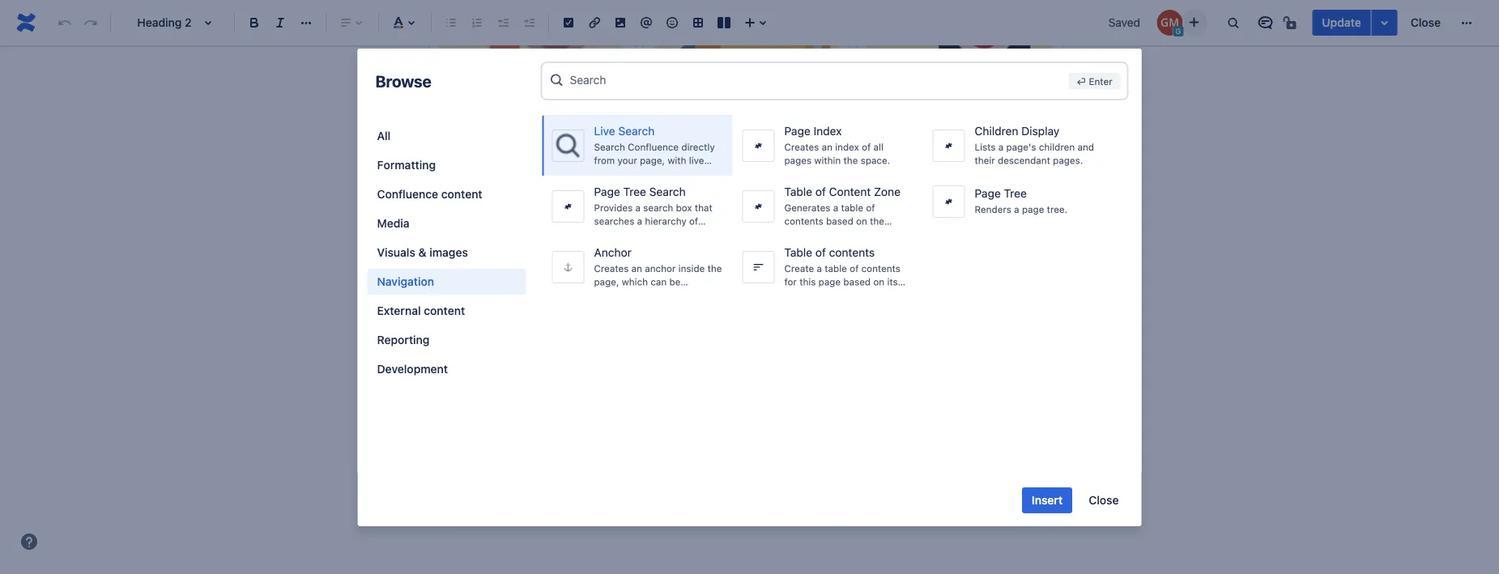 Task type: describe. For each thing, give the bounding box(es) containing it.
once
[[855, 248, 884, 263]]

emoji image
[[663, 13, 682, 32]]

add links to meeting notes
[[669, 157, 823, 172]]

search for tree
[[649, 185, 686, 198]]

a up create a blog post to share team news. it will automatically appear here once it's published.
[[702, 229, 707, 240]]

visuals
[[377, 246, 415, 259]]

search
[[643, 202, 673, 213]]

Main content area, start typing to enter text. text field
[[429, 0, 1064, 547]]

development
[[377, 362, 448, 376]]

this
[[800, 276, 816, 287]]

their
[[975, 155, 995, 166]]

the inside page index creates an index of all pages within the space.
[[844, 155, 858, 166]]

page for page tree
[[975, 187, 1001, 200]]

0 vertical spatial search
[[618, 124, 655, 138]]

enter
[[1089, 75, 1113, 87]]

pages inside page index creates an index of all pages within the space.
[[784, 155, 812, 166]]

searches
[[594, 215, 634, 227]]

index
[[835, 141, 859, 153]]

confluence content button
[[367, 181, 526, 207]]

update button
[[1312, 10, 1371, 36]]

of inside page tree search provides a search box that searches a hierarchy of pages (page tree) from a specified root page.
[[689, 215, 698, 227]]

page inside table of contents create a table of contents for this page based on its headings.
[[819, 276, 841, 287]]

will
[[680, 248, 698, 263]]

bold ⌘b image
[[245, 13, 264, 32]]

meeting notes
[[698, 126, 795, 143]]

results
[[594, 168, 624, 179]]

create inside main content area, start typing to enter text. text field
[[439, 248, 477, 263]]

formatting
[[377, 158, 436, 172]]

appear
[[782, 248, 823, 263]]

onboarding faqs
[[473, 122, 593, 139]]

live
[[689, 155, 704, 166]]

news.
[[632, 248, 665, 263]]

published.
[[908, 248, 967, 263]]

body
[[784, 242, 807, 253]]

for inside table of contents create a table of contents for this page based on its headings.
[[784, 276, 797, 287]]

page, inside the anchor creates an anchor inside the page, which can be hyperlinked.
[[594, 276, 619, 287]]

tree)
[[653, 229, 676, 240]]

table inside table of content zone generates a table of contents based on the headings present within its body text zone.
[[841, 202, 863, 213]]

goals
[[962, 126, 999, 143]]

posts
[[494, 282, 527, 297]]

within inside page index creates an index of all pages within the space.
[[814, 155, 841, 166]]

page, inside live search search confluence directly from your page, with live results as you type
[[640, 155, 665, 166]]

of up generates
[[815, 185, 826, 198]]

search field
[[570, 65, 1062, 94]]

zone.
[[829, 242, 854, 253]]

external content button
[[367, 298, 526, 324]]

close button inside browse dialog
[[1079, 488, 1129, 514]]

content for external content
[[424, 304, 465, 317]]

page for page index
[[784, 124, 811, 138]]

insert button
[[1022, 488, 1073, 514]]

the inside the anchor creates an anchor inside the page, which can be hyperlinked.
[[708, 263, 722, 274]]

you
[[640, 168, 656, 179]]

add for onboarding faqs
[[451, 153, 475, 169]]

creates inside the anchor creates an anchor inside the page, which can be hyperlinked.
[[594, 263, 629, 274]]

table image
[[688, 13, 708, 32]]

outdent ⇧tab image
[[493, 13, 513, 32]]

⏎
[[1077, 75, 1086, 87]]

on inside table of contents create a table of contents for this page based on its headings.
[[873, 276, 885, 287]]

create inside table of contents create a table of contents for this page based on its headings.
[[784, 263, 814, 274]]

1 horizontal spatial close
[[1411, 16, 1441, 29]]

external
[[377, 304, 421, 317]]

page index creates an index of all pages within the space.
[[784, 124, 890, 166]]

1 vertical spatial to
[[549, 248, 560, 263]]

creates inside page index creates an index of all pages within the space.
[[784, 141, 819, 153]]

that
[[695, 202, 713, 213]]

close inside browse dialog
[[1089, 494, 1119, 507]]

anchor
[[645, 263, 676, 274]]

links
[[696, 157, 722, 172]]

table for table of content zone
[[784, 185, 812, 198]]

italic ⌘i image
[[271, 13, 290, 32]]

text
[[810, 242, 827, 253]]

lists
[[975, 141, 996, 153]]

meeting
[[740, 157, 788, 172]]

browse dialog
[[358, 49, 1142, 526]]

page tree search provides a search box that searches a hierarchy of pages (page tree) from a specified root page.
[[594, 185, 713, 253]]

page inside page tree renders a page tree.
[[1022, 204, 1044, 215]]

0 vertical spatial close button
[[1401, 10, 1451, 36]]

page for page tree search
[[594, 185, 620, 198]]

list them here
[[919, 157, 1002, 173]]

root
[[638, 242, 656, 253]]

images
[[429, 246, 468, 259]]

a inside children display lists a page's children and their descendant pages.
[[998, 141, 1004, 153]]

table of content zone generates a table of contents based on the headings present within its body text zone.
[[784, 185, 905, 253]]

add image, video, or file image
[[611, 13, 630, 32]]

add resources for new hires
[[451, 153, 614, 169]]

table for table of contents
[[784, 246, 812, 259]]

box
[[676, 202, 692, 213]]

(page
[[624, 229, 650, 240]]

blog stream
[[462, 315, 559, 337]]

space.
[[861, 155, 890, 166]]

all
[[377, 129, 391, 143]]

1 vertical spatial notes
[[791, 157, 823, 172]]

post
[[520, 248, 545, 263]]

navigation button
[[367, 269, 526, 295]]

navigation
[[377, 275, 434, 288]]

a left search
[[635, 202, 641, 213]]

all button
[[367, 123, 526, 149]]

resources
[[478, 153, 535, 169]]

new
[[558, 153, 582, 169]]

1 vertical spatial here
[[826, 248, 852, 263]]

page tree renders a page tree.
[[975, 187, 1068, 215]]

1 vertical spatial contents
[[829, 246, 875, 259]]

visuals & images button
[[367, 240, 526, 266]]

headings
[[784, 229, 825, 240]]

descendant
[[998, 155, 1050, 166]]

insert
[[1032, 494, 1063, 507]]

of down zone.
[[850, 263, 859, 274]]

blog posts image
[[445, 280, 465, 299]]

undo ⌘z image
[[55, 13, 75, 32]]

directly
[[681, 141, 715, 153]]

confluence content
[[377, 188, 482, 201]]

search for search
[[594, 141, 625, 153]]

table inside table of contents create a table of contents for this page based on its headings.
[[825, 263, 847, 274]]

mention image
[[637, 13, 656, 32]]

index
[[814, 124, 842, 138]]

redo ⌘⇧z image
[[81, 13, 100, 32]]

⏎ enter
[[1077, 75, 1113, 87]]

page's
[[1006, 141, 1036, 153]]

inside
[[678, 263, 705, 274]]

team goals
[[922, 126, 999, 143]]

of inside page index creates an index of all pages within the space.
[[862, 141, 871, 153]]

blog for blog posts
[[465, 282, 491, 297]]



Task type: vqa. For each thing, say whether or not it's contained in the screenshot.
CAN'T
no



Task type: locate. For each thing, give the bounding box(es) containing it.
1 vertical spatial confluence
[[377, 188, 438, 201]]

a left the blog
[[481, 248, 488, 263]]

indent tab image
[[519, 13, 539, 32]]

1 vertical spatial its
[[887, 276, 898, 287]]

renders
[[975, 204, 1012, 215]]

page up renders
[[975, 187, 1001, 200]]

page, up 'you'
[[640, 155, 665, 166]]

as
[[627, 168, 637, 179]]

1 horizontal spatial here
[[976, 157, 1002, 173]]

formatting button
[[367, 152, 526, 178]]

1 vertical spatial page
[[819, 276, 841, 287]]

1 vertical spatial blog
[[462, 315, 499, 337]]

children display lists a page's children and their descendant pages.
[[975, 124, 1094, 166]]

based up "present"
[[826, 215, 853, 227]]

1 horizontal spatial for
[[784, 276, 797, 287]]

specified
[[594, 242, 635, 253]]

anchor creates an anchor inside the page, which can be hyperlinked.
[[594, 246, 722, 301]]

1 vertical spatial on
[[873, 276, 885, 287]]

development button
[[367, 356, 526, 382]]

0 horizontal spatial pages
[[594, 229, 621, 240]]

tree up renders
[[1004, 187, 1027, 200]]

creates down anchor
[[594, 263, 629, 274]]

external content
[[377, 304, 465, 317]]

content for confluence content
[[441, 188, 482, 201]]

with
[[668, 155, 686, 166]]

1 vertical spatial based
[[843, 276, 871, 287]]

creates down the index
[[784, 141, 819, 153]]

1 horizontal spatial page,
[[640, 155, 665, 166]]

pages down searches
[[594, 229, 621, 240]]

notes
[[757, 126, 795, 143], [791, 157, 823, 172]]

1 vertical spatial pages
[[594, 229, 621, 240]]

0 vertical spatial its
[[894, 229, 905, 240]]

create up this
[[784, 263, 814, 274]]

a inside table of content zone generates a table of contents based on the headings present within its body text zone.
[[833, 202, 838, 213]]

1 horizontal spatial add
[[669, 157, 693, 172]]

of down "zone"
[[866, 202, 875, 213]]

children
[[975, 124, 1018, 138]]

page left tree.
[[1022, 204, 1044, 215]]

blog down the blog posts in the left of the page
[[462, 315, 499, 337]]

table inside table of content zone generates a table of contents based on the headings present within its body text zone.
[[784, 185, 812, 198]]

0 vertical spatial within
[[814, 155, 841, 166]]

generates
[[784, 202, 830, 213]]

its inside table of content zone generates a table of contents based on the headings present within its body text zone.
[[894, 229, 905, 240]]

search down live
[[594, 141, 625, 153]]

confluence inside button
[[377, 188, 438, 201]]

1 vertical spatial table
[[825, 263, 847, 274]]

update
[[1322, 16, 1361, 29]]

page,
[[640, 155, 665, 166], [594, 276, 619, 287]]

your
[[618, 155, 637, 166]]

layouts image
[[714, 13, 734, 32]]

0 horizontal spatial within
[[814, 155, 841, 166]]

tree inside page tree search provides a search box that searches a hierarchy of pages (page tree) from a specified root page.
[[623, 185, 646, 198]]

2 vertical spatial search
[[649, 185, 686, 198]]

content
[[441, 188, 482, 201], [424, 304, 465, 317]]

action item image
[[559, 13, 578, 32]]

table down the headings at the top
[[784, 246, 812, 259]]

close button right adjust update settings icon
[[1401, 10, 1451, 36]]

content inside button
[[441, 188, 482, 201]]

within
[[814, 155, 841, 166], [865, 229, 891, 240]]

0 vertical spatial close
[[1411, 16, 1441, 29]]

based down 'once'
[[843, 276, 871, 287]]

0 horizontal spatial the
[[708, 263, 722, 274]]

0 vertical spatial pages
[[784, 155, 812, 166]]

confluence inside live search search confluence directly from your page, with live results as you type
[[628, 141, 679, 153]]

all
[[874, 141, 884, 153]]

the down index at the right of page
[[844, 155, 858, 166]]

a right renders
[[1014, 204, 1019, 215]]

from up results
[[594, 155, 615, 166]]

1 vertical spatial content
[[424, 304, 465, 317]]

and
[[1078, 141, 1094, 153]]

1 vertical spatial close button
[[1079, 488, 1129, 514]]

share
[[564, 248, 596, 263]]

on up "present"
[[856, 215, 867, 227]]

to right links
[[725, 157, 737, 172]]

0 horizontal spatial page,
[[594, 276, 619, 287]]

notes down the index
[[791, 157, 823, 172]]

contents inside table of content zone generates a table of contents based on the headings present within its body text zone.
[[784, 215, 824, 227]]

its up it's
[[894, 229, 905, 240]]

pages inside page tree search provides a search box that searches a hierarchy of pages (page tree) from a specified root page.
[[594, 229, 621, 240]]

on inside table of content zone generates a table of contents based on the headings present within its body text zone.
[[856, 215, 867, 227]]

table inside table of contents create a table of contents for this page based on its headings.
[[784, 246, 812, 259]]

page inside page index creates an index of all pages within the space.
[[784, 124, 811, 138]]

here down lists
[[976, 157, 1002, 173]]

to
[[725, 157, 737, 172], [549, 248, 560, 263]]

stream
[[502, 315, 559, 337]]

a inside table of contents create a table of contents for this page based on its headings.
[[817, 263, 822, 274]]

page.
[[658, 242, 683, 253]]

2 vertical spatial the
[[708, 263, 722, 274]]

0 horizontal spatial close
[[1089, 494, 1119, 507]]

tree down as
[[623, 185, 646, 198]]

page inside page tree renders a page tree.
[[975, 187, 1001, 200]]

confluence image
[[13, 10, 39, 36]]

0 vertical spatial notes
[[757, 126, 795, 143]]

1 horizontal spatial tree
[[1004, 187, 1027, 200]]

0 vertical spatial from
[[594, 155, 615, 166]]

1 vertical spatial table
[[784, 246, 812, 259]]

its
[[894, 229, 905, 240], [887, 276, 898, 287]]

table of contents create a table of contents for this page based on its headings.
[[784, 246, 901, 301]]

zone
[[874, 185, 901, 198]]

page right this
[[819, 276, 841, 287]]

0 horizontal spatial creates
[[594, 263, 629, 274]]

hires
[[586, 153, 614, 169]]

blog
[[465, 282, 491, 297], [462, 315, 499, 337]]

0 vertical spatial based
[[826, 215, 853, 227]]

0 vertical spatial page
[[1022, 204, 1044, 215]]

adjust update settings image
[[1375, 13, 1394, 32]]

reporting
[[377, 333, 430, 347]]

team
[[599, 248, 628, 263]]

an inside page index creates an index of all pages within the space.
[[822, 141, 833, 153]]

live
[[594, 124, 615, 138]]

0 horizontal spatial an
[[631, 263, 642, 274]]

close button right insert button
[[1079, 488, 1129, 514]]

0 vertical spatial on
[[856, 215, 867, 227]]

it's
[[887, 248, 904, 263]]

2 horizontal spatial the
[[870, 215, 884, 227]]

saved
[[1108, 16, 1140, 29]]

live search search confluence directly from your page, with live results as you type
[[594, 124, 715, 179]]

add
[[451, 153, 475, 169], [669, 157, 693, 172]]

its down it's
[[887, 276, 898, 287]]

children
[[1039, 141, 1075, 153]]

contents
[[784, 215, 824, 227], [829, 246, 875, 259], [861, 263, 901, 274]]

an
[[822, 141, 833, 153], [631, 263, 642, 274]]

pages up generates
[[784, 155, 812, 166]]

for
[[539, 153, 555, 169], [784, 276, 797, 287]]

an down the index
[[822, 141, 833, 153]]

on down 'once'
[[873, 276, 885, 287]]

tree for search
[[623, 185, 646, 198]]

0 horizontal spatial on
[[856, 215, 867, 227]]

content down blog posts image
[[424, 304, 465, 317]]

media
[[377, 217, 410, 230]]

be
[[669, 276, 681, 287]]

0 horizontal spatial add
[[451, 153, 475, 169]]

1 table from the top
[[784, 185, 812, 198]]

close right adjust update settings icon
[[1411, 16, 1441, 29]]

0 vertical spatial blog
[[465, 282, 491, 297]]

1 horizontal spatial to
[[725, 157, 737, 172]]

confluence image
[[13, 10, 39, 36]]

0 horizontal spatial confluence
[[377, 188, 438, 201]]

page
[[1022, 204, 1044, 215], [819, 276, 841, 287]]

media button
[[367, 211, 526, 237]]

confluence down formatting
[[377, 188, 438, 201]]

blog
[[491, 248, 516, 263]]

1 horizontal spatial on
[[873, 276, 885, 287]]

1 horizontal spatial creates
[[784, 141, 819, 153]]

close
[[1411, 16, 1441, 29], [1089, 494, 1119, 507]]

pages
[[784, 155, 812, 166], [594, 229, 621, 240]]

link image
[[585, 13, 604, 32]]

the down "zone"
[[870, 215, 884, 227]]

giulia masi image
[[1157, 10, 1183, 36]]

numbered list ⌘⇧7 image
[[467, 13, 487, 32]]

content down formatting button
[[441, 188, 482, 201]]

of left all
[[862, 141, 871, 153]]

1 vertical spatial within
[[865, 229, 891, 240]]

1 horizontal spatial the
[[844, 155, 858, 166]]

2 vertical spatial contents
[[861, 263, 901, 274]]

here
[[976, 157, 1002, 173], [826, 248, 852, 263]]

pages.
[[1053, 155, 1083, 166]]

tree inside page tree renders a page tree.
[[1004, 187, 1027, 200]]

the inside table of content zone generates a table of contents based on the headings present within its body text zone.
[[870, 215, 884, 227]]

provides
[[594, 202, 633, 213]]

hierarchy
[[645, 215, 687, 227]]

onboarding
[[473, 122, 553, 139]]

close right insert
[[1089, 494, 1119, 507]]

1 vertical spatial page,
[[594, 276, 619, 287]]

add down directly
[[669, 157, 693, 172]]

add down 'all' button at the left of page
[[451, 153, 475, 169]]

create
[[439, 248, 477, 263], [784, 263, 814, 274]]

table down zone.
[[825, 263, 847, 274]]

0 horizontal spatial page
[[819, 276, 841, 287]]

0 vertical spatial for
[[539, 153, 555, 169]]

based inside table of content zone generates a table of contents based on the headings present within its body text zone.
[[826, 215, 853, 227]]

them
[[943, 157, 972, 173]]

content
[[829, 185, 871, 198]]

1 horizontal spatial create
[[784, 263, 814, 274]]

0 vertical spatial an
[[822, 141, 833, 153]]

table down content
[[841, 202, 863, 213]]

for inside main content area, start typing to enter text. text field
[[539, 153, 555, 169]]

present
[[828, 229, 862, 240]]

a inside page tree renders a page tree.
[[1014, 204, 1019, 215]]

1 horizontal spatial pages
[[784, 155, 812, 166]]

page
[[784, 124, 811, 138], [594, 185, 620, 198], [975, 187, 1001, 200]]

for left new
[[539, 153, 555, 169]]

hyperlinked.
[[594, 289, 649, 301]]

page left the index
[[784, 124, 811, 138]]

create up the "navigation" button
[[439, 248, 477, 263]]

of left zone.
[[815, 246, 826, 259]]

team
[[922, 126, 959, 143]]

confluence up 'you'
[[628, 141, 679, 153]]

automatically
[[702, 248, 779, 263]]

0 vertical spatial content
[[441, 188, 482, 201]]

search up the your
[[618, 124, 655, 138]]

search inside page tree search provides a search box that searches a hierarchy of pages (page tree) from a specified root page.
[[649, 185, 686, 198]]

2 horizontal spatial page
[[975, 187, 1001, 200]]

from inside page tree search provides a search box that searches a hierarchy of pages (page tree) from a specified root page.
[[678, 229, 699, 240]]

here down "present"
[[826, 248, 852, 263]]

add for meeting notes
[[669, 157, 693, 172]]

based inside table of contents create a table of contents for this page based on its headings.
[[843, 276, 871, 287]]

1 horizontal spatial an
[[822, 141, 833, 153]]

1 horizontal spatial close button
[[1401, 10, 1451, 36]]

1 vertical spatial for
[[784, 276, 797, 287]]

advanced search image
[[549, 72, 565, 88]]

1 vertical spatial close
[[1089, 494, 1119, 507]]

a down content
[[833, 202, 838, 213]]

a up the (page
[[637, 215, 642, 227]]

0 horizontal spatial create
[[439, 248, 477, 263]]

0 vertical spatial here
[[976, 157, 1002, 173]]

0 horizontal spatial close button
[[1079, 488, 1129, 514]]

browse
[[375, 71, 431, 90]]

1 vertical spatial an
[[631, 263, 642, 274]]

0 horizontal spatial page
[[594, 185, 620, 198]]

an up which
[[631, 263, 642, 274]]

page inside page tree search provides a search box that searches a hierarchy of pages (page tree) from a specified root page.
[[594, 185, 620, 198]]

1 horizontal spatial page
[[1022, 204, 1044, 215]]

blog posts
[[465, 282, 527, 297]]

&
[[418, 246, 427, 259]]

1 vertical spatial creates
[[594, 263, 629, 274]]

1 vertical spatial from
[[678, 229, 699, 240]]

1 horizontal spatial from
[[678, 229, 699, 240]]

blog left posts
[[465, 282, 491, 297]]

from up will
[[678, 229, 699, 240]]

0 horizontal spatial from
[[594, 155, 615, 166]]

0 vertical spatial to
[[725, 157, 737, 172]]

a down text
[[817, 263, 822, 274]]

blog for blog stream
[[462, 315, 499, 337]]

0 horizontal spatial for
[[539, 153, 555, 169]]

bullet list ⌘⇧8 image
[[441, 13, 461, 32]]

0 horizontal spatial here
[[826, 248, 852, 263]]

meeting
[[698, 126, 753, 143]]

1 vertical spatial the
[[870, 215, 884, 227]]

0 vertical spatial creates
[[784, 141, 819, 153]]

table
[[841, 202, 863, 213], [825, 263, 847, 274]]

1 horizontal spatial within
[[865, 229, 891, 240]]

for left this
[[784, 276, 797, 287]]

0 vertical spatial page,
[[640, 155, 665, 166]]

within inside table of content zone generates a table of contents based on the headings present within its body text zone.
[[865, 229, 891, 240]]

a inside text field
[[481, 248, 488, 263]]

0 horizontal spatial tree
[[623, 185, 646, 198]]

1 horizontal spatial confluence
[[628, 141, 679, 153]]

its inside table of contents create a table of contents for this page based on its headings.
[[887, 276, 898, 287]]

within down index at the right of page
[[814, 155, 841, 166]]

to right post
[[549, 248, 560, 263]]

search down 'type'
[[649, 185, 686, 198]]

tree for renders
[[1004, 187, 1027, 200]]

within up 'once'
[[865, 229, 891, 240]]

page, up hyperlinked.
[[594, 276, 619, 287]]

1 vertical spatial search
[[594, 141, 625, 153]]

0 vertical spatial contents
[[784, 215, 824, 227]]

table up generates
[[784, 185, 812, 198]]

0 vertical spatial table
[[784, 185, 812, 198]]

table
[[784, 185, 812, 198], [784, 246, 812, 259]]

2 table from the top
[[784, 246, 812, 259]]

0 vertical spatial table
[[841, 202, 863, 213]]

1 horizontal spatial page
[[784, 124, 811, 138]]

the right inside
[[708, 263, 722, 274]]

0 horizontal spatial to
[[549, 248, 560, 263]]

from
[[594, 155, 615, 166], [678, 229, 699, 240]]

notes up meeting
[[757, 126, 795, 143]]

visuals & images
[[377, 246, 468, 259]]

tree
[[623, 185, 646, 198], [1004, 187, 1027, 200]]

headings.
[[784, 289, 828, 301]]

it
[[669, 248, 676, 263]]

an inside the anchor creates an anchor inside the page, which can be hyperlinked.
[[631, 263, 642, 274]]

a right lists
[[998, 141, 1004, 153]]

page up provides
[[594, 185, 620, 198]]

type
[[659, 168, 678, 179]]

content inside "button"
[[424, 304, 465, 317]]

of down "box"
[[689, 215, 698, 227]]

from inside live search search confluence directly from your page, with live results as you type
[[594, 155, 615, 166]]

creates
[[784, 141, 819, 153], [594, 263, 629, 274]]

0 vertical spatial confluence
[[628, 141, 679, 153]]

0 vertical spatial the
[[844, 155, 858, 166]]



